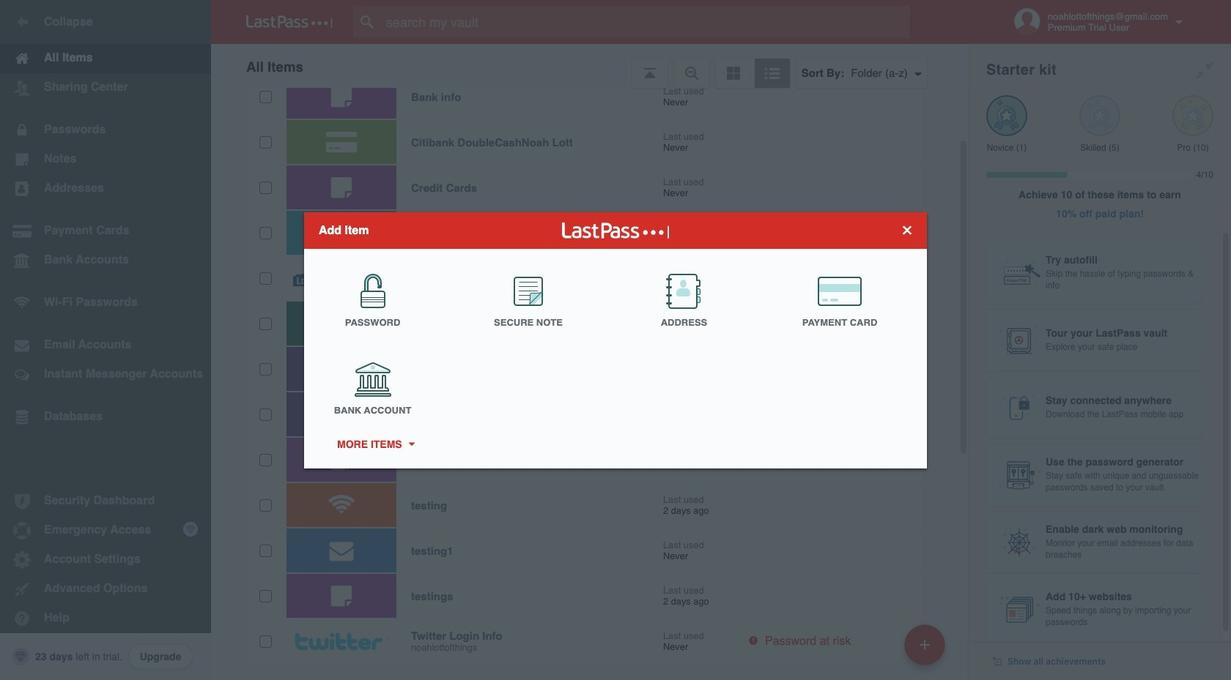 Task type: describe. For each thing, give the bounding box(es) containing it.
main navigation navigation
[[0, 0, 211, 681]]

new item navigation
[[899, 621, 954, 681]]

vault options navigation
[[211, 44, 969, 88]]

Search search field
[[353, 6, 939, 38]]



Task type: locate. For each thing, give the bounding box(es) containing it.
search my vault text field
[[353, 6, 939, 38]]

lastpass image
[[246, 15, 333, 29]]

dialog
[[304, 212, 927, 469]]

caret right image
[[406, 443, 416, 446]]

new item image
[[920, 640, 930, 651]]



Task type: vqa. For each thing, say whether or not it's contained in the screenshot.
text field
no



